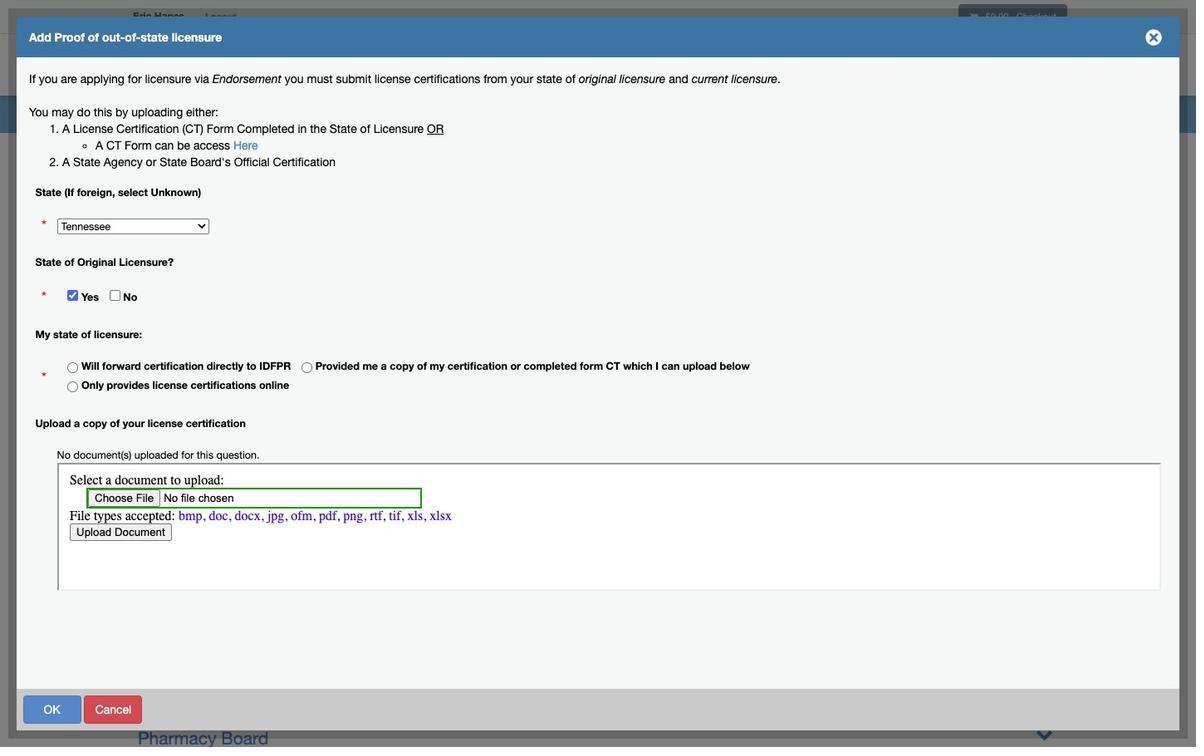 Task type: locate. For each thing, give the bounding box(es) containing it.
technology
[[438, 297, 526, 317]]

are left status
[[61, 72, 77, 86]]

1 application from the top
[[42, 35, 100, 48]]

my left account
[[869, 61, 884, 72]]

applying down in
[[277, 152, 319, 165]]

will
[[81, 360, 99, 373]]

0 horizontal spatial if
[[29, 72, 36, 86]]

1 vertical spatial of-
[[272, 72, 286, 86]]

0 vertical spatial copy
[[390, 360, 414, 373]]

& right surgeon on the left bottom
[[426, 435, 437, 455]]

0 vertical spatial certification
[[116, 122, 179, 135]]

& left surgeon on the left bottom
[[340, 435, 351, 455]]

licensure down asterisk
[[339, 152, 384, 165]]

0 horizontal spatial certification
[[116, 122, 179, 135]]

1 vertical spatial and
[[77, 221, 97, 234]]

close window image for add proof of out-of-state licensure
[[1141, 24, 1168, 51]]

1 medical from the top
[[138, 435, 199, 455]]

certifications down the directly
[[191, 379, 256, 392]]

* right asterisk
[[376, 113, 381, 127]]

0 vertical spatial therapy
[[214, 407, 277, 427]]

your right from
[[511, 72, 534, 86]]

education down 'upload'
[[42, 450, 94, 463]]

0 vertical spatial nurse
[[201, 30, 242, 44]]

state left '(if'
[[35, 186, 62, 198]]

a up party
[[62, 155, 70, 169]]

and up the addresses
[[77, 221, 97, 234]]

via down fields marked with an asterisk * are required.
[[387, 152, 401, 165]]

a down may
[[62, 122, 70, 135]]

or up select
[[146, 155, 156, 169]]

2 vertical spatial state
[[53, 329, 78, 341]]

state down eric hanes
[[141, 30, 168, 44]]

dental
[[138, 325, 188, 345]]

directly
[[207, 360, 244, 373]]

0 vertical spatial out-
[[248, 72, 272, 86]]

1 horizontal spatial of-
[[125, 30, 141, 44]]

nursing board
[[198, 583, 273, 597]]

via up either:
[[195, 72, 209, 86]]

0 vertical spatial proof
[[54, 30, 85, 44]]

ct inside you may do this by uploading either: a license certification (ct) form completed in the state of licensure or a ct form can be access here a state agency or state board's official certification
[[106, 139, 121, 152]]

a right me
[[381, 360, 387, 373]]

certification down liability
[[186, 417, 246, 430]]

2 vertical spatial nursing
[[198, 583, 239, 597]]

licensure right original
[[620, 72, 666, 86]]

0 horizontal spatial a
[[74, 417, 80, 430]]

nursing for nursing board
[[198, 583, 239, 597]]

current
[[692, 72, 729, 86]]

1 horizontal spatial can
[[662, 360, 680, 373]]

0 vertical spatial nursing
[[100, 407, 140, 420]]

ct right form
[[606, 360, 620, 373]]

medical down no document(s) uploaded for this question.
[[138, 462, 199, 482]]

you left must
[[285, 72, 304, 86]]

form up third-
[[125, 139, 152, 152]]

are
[[61, 72, 77, 86], [384, 113, 402, 127], [258, 152, 274, 165]]

me
[[363, 360, 378, 373]]

nursing right start link
[[198, 583, 239, 597]]

occupational
[[138, 701, 242, 720]]

state
[[286, 72, 314, 86], [330, 122, 357, 135], [73, 155, 100, 169], [160, 155, 187, 169], [35, 186, 62, 198], [35, 256, 62, 268], [124, 678, 152, 691]]

* left will forward certification directly to idfpr option
[[42, 369, 46, 386]]

out-
[[248, 72, 272, 86], [86, 678, 110, 691]]

1 vertical spatial application
[[42, 120, 100, 133]]

my up name
[[35, 329, 50, 341]]

barber,
[[138, 297, 194, 317]]

via
[[195, 72, 209, 86], [387, 152, 401, 165]]

2 horizontal spatial of-
[[272, 72, 286, 86]]

medical board (physician & surgeon & chiropractor) link
[[138, 435, 545, 455]]

2 horizontal spatial state
[[537, 72, 562, 86]]

a right 'upload'
[[74, 417, 80, 430]]

1 horizontal spatial certifications
[[414, 72, 481, 86]]

copy up 'document(s)'
[[83, 417, 107, 430]]

or left completed
[[511, 360, 521, 373]]

1 vertical spatial education
[[42, 492, 94, 505]]

1 vertical spatial state
[[537, 72, 562, 86]]

application down may
[[42, 120, 100, 133]]

my for my account
[[869, 61, 884, 72]]

state left birth
[[53, 329, 78, 341]]

0 horizontal spatial can
[[155, 139, 174, 152]]

massage
[[138, 407, 209, 427]]

third-
[[131, 162, 161, 175]]

nurse for licensed practical nurse
[[614, 583, 654, 597]]

certification down the uploading
[[116, 122, 179, 135]]

Only provides license certifications online radio
[[67, 382, 78, 393]]

can left be
[[155, 139, 174, 152]]

for inside the authorization for third- party contact
[[113, 162, 127, 175]]

0 vertical spatial ct
[[106, 139, 121, 152]]

0 vertical spatial a
[[381, 360, 387, 373]]

education down education information
[[94, 534, 147, 548]]

0 vertical spatial certifications
[[414, 72, 481, 86]]

proof of out-of-state licensure
[[204, 72, 367, 86], [42, 678, 152, 708]]

of inside proof of out-of-state licensure
[[73, 678, 83, 691]]

home
[[813, 61, 843, 72]]

0 vertical spatial agency
[[104, 155, 143, 169]]

1 horizontal spatial ct
[[606, 360, 620, 373]]

method down by
[[103, 120, 143, 133]]

1 vertical spatial agency
[[221, 270, 280, 290]]

no for no document(s) uploaded for this question.
[[57, 449, 71, 461]]

certification up only provides license certifications online at left
[[144, 360, 204, 373]]

0 horizontal spatial nurse
[[201, 30, 242, 44]]

medical down "massage"
[[138, 435, 199, 455]]

1 horizontal spatial a
[[381, 360, 387, 373]]

application down registered
[[42, 35, 100, 48]]

alarm
[[398, 352, 443, 372]]

1 vertical spatial a
[[96, 139, 103, 152]]

are left required.
[[384, 113, 402, 127]]

1 horizontal spatial this
[[197, 449, 214, 461]]

submit
[[336, 72, 372, 86]]

0 vertical spatial application
[[42, 35, 100, 48]]

*
[[376, 113, 381, 127], [42, 217, 46, 234], [42, 289, 46, 305], [42, 369, 46, 386]]

dental board link
[[138, 325, 240, 345]]

for up the state (if foreign, select unknown)
[[113, 162, 127, 175]]

2 vertical spatial education
[[94, 534, 147, 548]]

0 vertical spatial license
[[375, 72, 411, 86]]

permit
[[143, 407, 177, 420]]

and left current
[[669, 72, 689, 86]]

if you are applying for licensure via endorsement you must submit license certifications from your state of original licensure and current licensure .
[[29, 72, 781, 86]]

below
[[720, 360, 750, 373]]

a
[[381, 360, 387, 373], [74, 417, 80, 430]]

0 vertical spatial applying
[[80, 72, 125, 86]]

nursing down "provides"
[[100, 407, 140, 420]]

for right uploaded
[[181, 449, 194, 461]]

0 vertical spatial no
[[123, 291, 137, 303]]

1 horizontal spatial certification
[[273, 155, 336, 169]]

certifications up required.
[[414, 72, 481, 86]]

licensure inside proof of out-of-state licensure
[[42, 695, 92, 708]]

0 vertical spatial this
[[94, 106, 112, 119]]

0 horizontal spatial or
[[146, 155, 156, 169]]

an
[[312, 113, 325, 127]]

of inside record of licensure method
[[82, 577, 93, 590]]

accounting
[[138, 215, 227, 235]]

change
[[76, 365, 116, 378]]

licensure
[[317, 72, 367, 86], [374, 122, 424, 135], [96, 577, 146, 590], [42, 695, 92, 708]]

no inside state of original licensure? element
[[123, 291, 137, 303]]

1 horizontal spatial my
[[869, 61, 884, 72]]

1 horizontal spatial your
[[511, 72, 534, 86]]

1 vertical spatial are
[[384, 113, 402, 127]]

application inside registered nurse(rn) application instructions
[[42, 35, 100, 48]]

state down be
[[160, 155, 187, 169]]

chevron down image
[[1036, 460, 1054, 477]]

1 vertical spatial no
[[57, 449, 71, 461]]

0 vertical spatial education
[[42, 450, 94, 463]]

do
[[77, 106, 91, 119]]

0 vertical spatial via
[[195, 72, 209, 86]]

nursing
[[100, 407, 140, 420], [138, 489, 198, 509], [198, 583, 239, 597]]

state of original licensure?
[[35, 256, 174, 268]]

may
[[52, 106, 74, 119]]

idfpr
[[260, 360, 291, 373]]

1 vertical spatial nursing
[[138, 489, 198, 509]]

the
[[310, 122, 327, 135]]

close window image
[[1141, 24, 1168, 51], [1141, 24, 1168, 51]]

0 vertical spatial medical
[[138, 435, 199, 455]]

architecture board link
[[138, 243, 284, 263]]

application
[[42, 35, 100, 48], [42, 120, 100, 133]]

state down the addresses
[[35, 256, 62, 268]]

0 vertical spatial can
[[155, 139, 174, 152]]

no down 'upload'
[[57, 449, 71, 461]]

online services link
[[948, 37, 1072, 96]]

detective,
[[138, 352, 216, 372]]

applying up 'do'
[[80, 72, 125, 86]]

agency up the state (if foreign, select unknown)
[[104, 155, 143, 169]]

0 vertical spatial and
[[669, 72, 689, 86]]

completed
[[237, 122, 295, 135]]

or inside you may do this by uploading either: a license certification (ct) form completed in the state of licensure or a ct form can be access here a state agency or state board's official certification
[[146, 155, 156, 169]]

mailing
[[100, 221, 137, 234]]

method down "record"
[[42, 593, 82, 607]]

shopping cart image
[[970, 12, 978, 22]]

you up you
[[39, 72, 58, 86]]

my account
[[869, 61, 935, 72]]

2 vertical spatial a
[[62, 155, 70, 169]]

home link
[[800, 37, 856, 96]]

agency up cosmetology,
[[221, 270, 280, 290]]

fingerprint
[[293, 352, 377, 372]]

barber, cosmetology, esthetics & nail technology board link
[[138, 297, 578, 317]]

1 vertical spatial nurse
[[614, 583, 654, 597]]

will forward certification directly to idfpr
[[81, 360, 291, 373]]

& left nail
[[387, 297, 398, 317]]

my state of licensure:
[[35, 329, 142, 341]]

must
[[307, 72, 333, 86]]

0 vertical spatial information
[[90, 280, 149, 293]]

1 vertical spatial medical
[[138, 462, 199, 482]]

1 vertical spatial via
[[387, 152, 401, 165]]

1 horizontal spatial no
[[123, 291, 137, 303]]

for
[[128, 72, 142, 86], [322, 152, 336, 165], [113, 162, 127, 175], [181, 449, 194, 461]]

if right 35. at the left
[[227, 152, 234, 165]]

0 vertical spatial your
[[511, 72, 534, 86]]

certification
[[116, 122, 179, 135], [273, 155, 336, 169]]

nurse right practical
[[614, 583, 654, 597]]

0 horizontal spatial proof of out-of-state licensure
[[42, 678, 152, 708]]

0 horizontal spatial method
[[42, 593, 82, 607]]

education up domestic
[[42, 492, 94, 505]]

online
[[962, 61, 998, 72]]

state up occupational
[[124, 678, 152, 691]]

certification for upload a copy of your license certification
[[186, 417, 246, 430]]

information down location
[[97, 492, 156, 505]]

copy right me
[[390, 360, 414, 373]]

licensed practical nurse
[[488, 583, 654, 597]]

nurse(rn)
[[101, 18, 154, 32]]

license
[[375, 72, 411, 86], [153, 379, 188, 392], [148, 417, 183, 430]]

certification right my
[[448, 360, 508, 373]]

35. if you are applying for licensure via
[[210, 152, 404, 165]]

information down state of original licensure?
[[90, 280, 149, 293]]

my
[[430, 360, 445, 373]]

0 vertical spatial state
[[141, 30, 168, 44]]

0 horizontal spatial your
[[123, 417, 145, 430]]

education
[[42, 450, 94, 463], [42, 492, 94, 505], [94, 534, 147, 548]]

licensure up the uploading
[[145, 72, 191, 86]]

here
[[233, 139, 258, 152]]

1 vertical spatial certification
[[273, 155, 336, 169]]

a down 'license'
[[96, 139, 103, 152]]

state left original
[[537, 72, 562, 86]]

1 horizontal spatial are
[[258, 152, 274, 165]]

can right i
[[662, 360, 680, 373]]

0 horizontal spatial of-
[[110, 678, 124, 691]]

1 horizontal spatial state
[[141, 30, 168, 44]]

None button
[[23, 695, 81, 723], [84, 695, 142, 723], [210, 695, 276, 723], [280, 695, 325, 723], [1058, 695, 1161, 723], [23, 695, 81, 723], [84, 695, 142, 723], [210, 695, 276, 723], [280, 695, 325, 723], [1058, 695, 1161, 723]]

license down the detective,
[[153, 379, 188, 392]]

1 horizontal spatial proof of out-of-state licensure
[[204, 72, 367, 86]]

2 horizontal spatial you
[[285, 72, 304, 86]]

apn)
[[348, 489, 388, 509]]

1 vertical spatial certifications
[[191, 379, 256, 392]]

1 horizontal spatial via
[[387, 152, 401, 165]]

this up application method in the left of the page
[[94, 106, 112, 119]]

if left the military on the left top of page
[[29, 72, 36, 86]]

and inside public and mailing addresses
[[77, 221, 97, 234]]

this inside you may do this by uploading either: a license certification (ct) form completed in the state of licensure or a ct form can be access here a state agency or state board's official certification
[[94, 106, 112, 119]]

are down 'here' link
[[258, 152, 274, 165]]

your up location
[[123, 417, 145, 430]]

1 vertical spatial this
[[197, 449, 214, 461]]

0 horizontal spatial agency
[[104, 155, 143, 169]]

certification down in
[[273, 155, 336, 169]]

nurse down logout
[[201, 30, 242, 44]]

forward
[[102, 360, 141, 373]]

medical inside 'accounting board architecture board collection agency board barber, cosmetology, esthetics & nail technology board dental board detective, security, fingerprint & alarm contractor board limited liability company massage therapy board medical board (physician & surgeon & chiropractor)'
[[138, 435, 199, 455]]

0 horizontal spatial copy
[[83, 417, 107, 430]]

ct down 'license'
[[106, 139, 121, 152]]

add proof of out-of-state licensure
[[29, 30, 222, 44]]

1 vertical spatial therapy
[[247, 701, 310, 720]]

this
[[94, 106, 112, 119], [197, 449, 214, 461]]

no right no option
[[123, 291, 137, 303]]

you down 'here' link
[[237, 152, 255, 165]]

nursing down no document(s) uploaded for this question.
[[138, 489, 198, 509]]

form up access
[[207, 122, 234, 135]]

1 horizontal spatial copy
[[390, 360, 414, 373]]

0 horizontal spatial form
[[125, 139, 152, 152]]

1 horizontal spatial nurse
[[614, 583, 654, 597]]

select
[[118, 186, 148, 198]]

2 vertical spatial proof
[[42, 678, 70, 691]]

1 vertical spatial license
[[153, 379, 188, 392]]

licensed
[[488, 583, 544, 597]]

no
[[123, 291, 137, 303], [57, 449, 71, 461]]

proof inside proof of out-of-state licensure
[[42, 678, 70, 691]]

Will forward certification directly to IDFPR radio
[[67, 363, 78, 373]]

license right submit at the left top of the page
[[375, 72, 411, 86]]

practical
[[547, 583, 611, 597]]

0 horizontal spatial this
[[94, 106, 112, 119]]

a
[[62, 122, 70, 135], [96, 139, 103, 152], [62, 155, 70, 169]]

2 medical from the top
[[138, 462, 199, 482]]

logout
[[205, 11, 237, 22]]

license up no document(s) uploaded for this question.
[[148, 417, 183, 430]]

to
[[247, 360, 257, 373]]

nurse for registered professional nurse
[[201, 30, 242, 44]]

1 horizontal spatial if
[[227, 152, 234, 165]]

this up medical corporation
[[197, 449, 214, 461]]

certification for provided me a copy of my certification or completed form ct which i can upload below
[[448, 360, 508, 373]]

licensure inside you may do this by uploading either: a license certification (ct) form completed in the state of licensure or a ct form can be access here a state agency or state board's official certification
[[374, 122, 424, 135]]

here link
[[233, 139, 258, 152]]

& right lpn
[[333, 489, 344, 509]]



Task type: describe. For each thing, give the bounding box(es) containing it.
my for my state of licensure:
[[35, 329, 50, 341]]

chiropractor)
[[442, 435, 545, 455]]

0 vertical spatial proof of out-of-state licensure
[[204, 72, 367, 86]]

state of original licensure? element
[[57, 287, 137, 309]]

board's
[[190, 155, 231, 169]]

location
[[97, 450, 142, 463]]

in
[[298, 122, 307, 135]]

chevron down image
[[1036, 725, 1054, 743]]

temporary
[[42, 407, 96, 420]]

status
[[82, 77, 116, 91]]

start
[[130, 583, 155, 597]]

0 vertical spatial a
[[62, 122, 70, 135]]

state right the
[[330, 122, 357, 135]]

from
[[484, 72, 507, 86]]

medical corporation
[[138, 462, 297, 482]]

accounting board link
[[138, 215, 279, 235]]

hanes
[[154, 10, 184, 22]]

illinois department of financial and professional regulation image
[[125, 37, 504, 91]]

1 vertical spatial form
[[125, 139, 152, 152]]

addresses
[[42, 238, 96, 251]]

surgeon
[[356, 435, 422, 455]]

1 vertical spatial or
[[511, 360, 521, 373]]

0 horizontal spatial certifications
[[191, 379, 256, 392]]

liability
[[200, 380, 259, 400]]

(physician
[[256, 435, 335, 455]]

registered
[[29, 30, 104, 44]]

question.
[[216, 449, 260, 461]]

close window image for registered professional nurse
[[1141, 24, 1168, 51]]

services
[[1000, 61, 1048, 72]]

0 vertical spatial if
[[29, 72, 36, 86]]

0 vertical spatial method
[[103, 120, 143, 133]]

1 horizontal spatial out-
[[248, 72, 272, 86]]

provided
[[316, 360, 360, 373]]

0 horizontal spatial you
[[39, 72, 58, 86]]

authorization
[[42, 162, 110, 175]]

document(s)
[[73, 449, 131, 461]]

unknown)
[[151, 186, 201, 198]]

state inside proof of out-of-state licensure
[[124, 678, 152, 691]]

massage therapy board link
[[138, 407, 329, 427]]

education for education location
[[42, 450, 94, 463]]

registered professional nurse
[[29, 30, 242, 44]]

licensure right current
[[732, 72, 778, 86]]

yes
[[81, 291, 99, 303]]

be
[[177, 139, 190, 152]]

only
[[81, 379, 104, 392]]

state up contact
[[73, 155, 100, 169]]

agency inside 'accounting board architecture board collection agency board barber, cosmetology, esthetics & nail technology board dental board detective, security, fingerprint & alarm contractor board limited liability company massage therapy board medical board (physician & surgeon & chiropractor)'
[[221, 270, 280, 290]]

1 vertical spatial applying
[[277, 152, 319, 165]]

information for education information
[[97, 492, 156, 505]]

information for personal information
[[90, 280, 149, 293]]

professional
[[107, 30, 198, 44]]

1 vertical spatial can
[[662, 360, 680, 373]]

required.
[[405, 113, 454, 127]]

date
[[42, 322, 66, 336]]

therapy inside 'accounting board architecture board collection agency board barber, cosmetology, esthetics & nail technology board dental board detective, security, fingerprint & alarm contractor board limited liability company massage therapy board medical board (physician & surgeon & chiropractor)'
[[214, 407, 277, 427]]

endorsement
[[212, 72, 282, 86]]

corporation
[[204, 462, 297, 482]]

with
[[285, 113, 309, 127]]

account
[[887, 61, 935, 72]]

birth
[[82, 322, 107, 336]]

Provided me a copy of my certification or completed form CT which I can upload below radio
[[302, 363, 312, 373]]

& right me
[[382, 352, 393, 372]]

education for education information
[[42, 492, 94, 505]]

1 vertical spatial your
[[123, 417, 145, 430]]

architecture
[[138, 243, 232, 263]]

which
[[623, 360, 653, 373]]

no document(s) uploaded for this question.
[[57, 449, 260, 461]]

upload a copy of your license certification
[[35, 417, 246, 430]]

1 horizontal spatial and
[[669, 72, 689, 86]]

or
[[427, 122, 444, 135]]

public
[[42, 221, 74, 234]]

2 application from the top
[[42, 120, 100, 133]]

0 vertical spatial of-
[[125, 30, 141, 44]]

temporary nursing permit
[[42, 407, 177, 420]]

for down the
[[322, 152, 336, 165]]

1 vertical spatial proof of out-of-state licensure
[[42, 678, 152, 708]]

licensure inside record of licensure method
[[96, 577, 146, 590]]

i
[[656, 360, 659, 373]]

2 vertical spatial are
[[258, 152, 274, 165]]

can inside you may do this by uploading either: a license certification (ct) form completed in the state of licensure or a ct form can be access here a state agency or state board's official certification
[[155, 139, 174, 152]]

agency inside you may do this by uploading either: a license certification (ct) form completed in the state of licensure or a ct form can be access here a state agency or state board's official certification
[[104, 155, 143, 169]]

only provides license certifications online
[[81, 379, 289, 392]]

1 vertical spatial if
[[227, 152, 234, 165]]

licensure:
[[94, 329, 142, 341]]

licensure down logout
[[172, 30, 222, 44]]

1 vertical spatial ct
[[606, 360, 620, 373]]

by
[[116, 106, 128, 119]]

date of birth
[[42, 322, 107, 336]]

.
[[778, 72, 781, 86]]

of- inside proof of out-of-state licensure
[[110, 678, 124, 691]]

1 vertical spatial proof
[[204, 72, 232, 86]]

out-
[[102, 30, 125, 44]]

uploaded
[[134, 449, 178, 461]]

method inside record of licensure method
[[42, 593, 82, 607]]

uploading
[[131, 106, 183, 119]]

my account link
[[856, 37, 948, 96]]

* left yes checkbox
[[42, 289, 46, 305]]

occupational therapy board link
[[138, 701, 362, 720]]

of inside you may do this by uploading either: a license certification (ct) form completed in the state of licensure or a ct form can be access here a state agency or state board's official certification
[[360, 122, 370, 135]]

start link
[[130, 583, 155, 597]]

1 horizontal spatial form
[[207, 122, 234, 135]]

form
[[580, 360, 603, 373]]

upload
[[35, 417, 71, 430]]

2 vertical spatial license
[[148, 417, 183, 430]]

fields
[[204, 113, 237, 127]]

nursing for nursing board (rn, lpn & apn)
[[138, 489, 198, 509]]

No checkbox
[[109, 290, 120, 301]]

you may do this by uploading either: a license certification (ct) form completed in the state of licensure or a ct form can be access here a state agency or state board's official certification
[[29, 106, 444, 169]]

military
[[42, 77, 79, 91]]

personal information
[[42, 280, 149, 293]]

party
[[42, 179, 69, 192]]

nail
[[403, 297, 433, 317]]

for up by
[[128, 72, 142, 86]]

(ct)
[[182, 122, 203, 135]]

foreign,
[[77, 186, 115, 198]]

contractor
[[448, 352, 532, 372]]

original
[[579, 72, 616, 86]]

1 vertical spatial out-
[[86, 678, 110, 691]]

collection agency board link
[[138, 270, 332, 290]]

either:
[[186, 106, 219, 119]]

esthetics
[[311, 297, 382, 317]]

state up 'with' on the left top of the page
[[286, 72, 314, 86]]

no for no
[[123, 291, 137, 303]]

Yes checkbox
[[67, 290, 78, 301]]

military status
[[42, 77, 116, 91]]

1 horizontal spatial you
[[237, 152, 255, 165]]

2 horizontal spatial are
[[384, 113, 402, 127]]

state (if foreign, select unknown)
[[35, 186, 201, 198]]

1 vertical spatial a
[[74, 417, 80, 430]]

security,
[[221, 352, 288, 372]]

0 horizontal spatial are
[[61, 72, 77, 86]]

you
[[29, 106, 48, 119]]

domestic
[[42, 534, 91, 548]]

checkout
[[1017, 11, 1057, 22]]

nursing board (rn, lpn & apn) link
[[138, 489, 388, 509]]

occupational therapy board
[[138, 701, 362, 720]]

* up the addresses
[[42, 217, 46, 234]]



Task type: vqa. For each thing, say whether or not it's contained in the screenshot.
Agency in Accounting Board Architecture Board Collection Agency Board Barber, Cosmetology, Esthetics & Nail Technology Board Dental Board Detective, Security, Fingerprint & Alarm Contractor Board Limited Liability Company Massage Therapy Board Medical Board (Physician & Surgeon & Chiropractor)
yes



